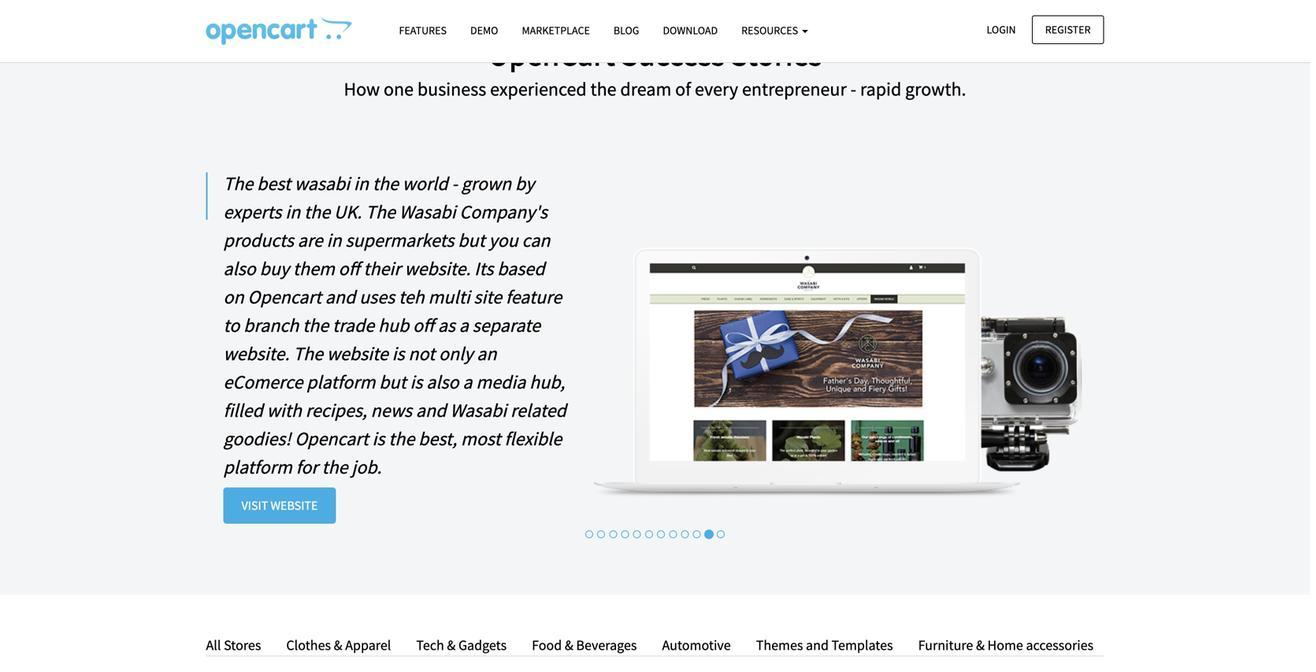 Task type: locate. For each thing, give the bounding box(es) containing it.
1 vertical spatial also
[[427, 370, 459, 394]]

1 horizontal spatial the
[[293, 342, 323, 365]]

best,
[[419, 427, 457, 451]]

the down wasabi
[[304, 200, 330, 224]]

beverages
[[576, 637, 637, 654]]

the left the world
[[373, 172, 399, 195]]

1 vertical spatial off
[[413, 313, 434, 337]]

wasabi down the world
[[399, 200, 456, 224]]

the down branch on the left
[[293, 342, 323, 365]]

platform
[[307, 370, 375, 394], [223, 455, 292, 479]]

register
[[1045, 22, 1091, 37]]

apparel
[[345, 637, 391, 654]]

off left the as
[[413, 313, 434, 337]]

a down only
[[463, 370, 472, 394]]

separate
[[473, 313, 540, 337]]

login link
[[974, 15, 1030, 44]]

tech
[[416, 637, 444, 654]]

based
[[497, 257, 545, 280]]

- inside opencart success stories how one business experienced the dream of every entrepreneur - rapid growth.
[[851, 77, 857, 101]]

1 & from the left
[[334, 637, 342, 654]]

an
[[477, 342, 497, 365]]

website. up ecomerce
[[223, 342, 290, 365]]

can
[[522, 228, 550, 252]]

related
[[511, 399, 566, 422]]

you
[[489, 228, 518, 252]]

1 vertical spatial the
[[366, 200, 395, 224]]

0 horizontal spatial is
[[372, 427, 385, 451]]

1 horizontal spatial but
[[458, 228, 485, 252]]

0 vertical spatial also
[[223, 257, 256, 280]]

the
[[591, 77, 617, 101], [373, 172, 399, 195], [304, 200, 330, 224], [303, 313, 329, 337], [389, 427, 415, 451], [322, 455, 348, 479]]

0 vertical spatial the
[[223, 172, 253, 195]]

features
[[399, 23, 447, 37]]

in up uk. in the top of the page
[[354, 172, 369, 195]]

download link
[[651, 17, 730, 44]]

1 vertical spatial website.
[[223, 342, 290, 365]]

1 horizontal spatial -
[[851, 77, 857, 101]]

as
[[438, 313, 455, 337]]

a right the as
[[459, 313, 469, 337]]

0 horizontal spatial the
[[223, 172, 253, 195]]

and right "themes"
[[806, 637, 829, 654]]

opencart down 'buy'
[[248, 285, 321, 309]]

them
[[293, 257, 335, 280]]

1 horizontal spatial website.
[[405, 257, 471, 280]]

1 vertical spatial a
[[463, 370, 472, 394]]

in right are on the left top of the page
[[327, 228, 342, 252]]

2 vertical spatial and
[[806, 637, 829, 654]]

visit
[[242, 498, 268, 514]]

every
[[695, 77, 738, 101]]

is left not
[[392, 342, 405, 365]]

the left "dream" at the top
[[591, 77, 617, 101]]

1 horizontal spatial in
[[327, 228, 342, 252]]

0 vertical spatial in
[[354, 172, 369, 195]]

in up are on the left top of the page
[[285, 200, 300, 224]]

also up on
[[223, 257, 256, 280]]

1 horizontal spatial and
[[416, 399, 446, 422]]

website
[[271, 498, 318, 514]]

1 vertical spatial -
[[452, 172, 458, 195]]

but up "its" at top
[[458, 228, 485, 252]]

0 horizontal spatial website.
[[223, 342, 290, 365]]

opencart
[[488, 34, 615, 74]]

opencart
[[248, 285, 321, 309], [295, 427, 369, 451]]

automotive
[[662, 637, 731, 654]]

automotive link
[[650, 634, 743, 657]]

4 & from the left
[[976, 637, 985, 654]]

website.
[[405, 257, 471, 280], [223, 342, 290, 365]]

2 vertical spatial in
[[327, 228, 342, 252]]

login
[[987, 22, 1016, 37]]

of
[[675, 77, 691, 101]]

filled
[[223, 399, 263, 422]]

wasabi up most
[[450, 399, 507, 422]]

opencart success stories how one business experienced the dream of every entrepreneur - rapid growth.
[[344, 34, 966, 101]]

growth.
[[905, 77, 966, 101]]

1 horizontal spatial platform
[[307, 370, 375, 394]]

opencart down recipes,
[[295, 427, 369, 451]]

wasabi
[[295, 172, 350, 195]]

but up news
[[379, 370, 406, 394]]

0 vertical spatial -
[[851, 77, 857, 101]]

0 vertical spatial is
[[392, 342, 405, 365]]

2 horizontal spatial is
[[410, 370, 423, 394]]

1 vertical spatial opencart
[[295, 427, 369, 451]]

2 & from the left
[[447, 637, 456, 654]]

2 horizontal spatial the
[[366, 200, 395, 224]]

hub
[[378, 313, 409, 337]]

off left their
[[339, 257, 360, 280]]

food & beverages
[[532, 637, 637, 654]]

is down not
[[410, 370, 423, 394]]

0 horizontal spatial but
[[379, 370, 406, 394]]

also down only
[[427, 370, 459, 394]]

& right food
[[565, 637, 574, 654]]

is up job.
[[372, 427, 385, 451]]

branch
[[244, 313, 299, 337]]

& for food
[[565, 637, 574, 654]]

and up the best, on the left of page
[[416, 399, 446, 422]]

- left rapid
[[851, 77, 857, 101]]

download
[[663, 23, 718, 37]]

1 vertical spatial platform
[[223, 455, 292, 479]]

-
[[851, 77, 857, 101], [452, 172, 458, 195]]

buy
[[260, 257, 289, 280]]

& right "clothes"
[[334, 637, 342, 654]]

0 horizontal spatial -
[[452, 172, 458, 195]]

the right uk. in the top of the page
[[366, 200, 395, 224]]

& for clothes
[[334, 637, 342, 654]]

their
[[364, 257, 401, 280]]

0 vertical spatial and
[[325, 285, 356, 309]]

all stores
[[206, 637, 261, 654]]

0 vertical spatial but
[[458, 228, 485, 252]]

but
[[458, 228, 485, 252], [379, 370, 406, 394]]

marketplace link
[[510, 17, 602, 44]]

the up experts at the top of the page
[[223, 172, 253, 195]]

0 horizontal spatial also
[[223, 257, 256, 280]]

3 & from the left
[[565, 637, 574, 654]]

feature
[[506, 285, 562, 309]]

furniture & home accessories
[[918, 637, 1094, 654]]

off
[[339, 257, 360, 280], [413, 313, 434, 337]]

and
[[325, 285, 356, 309], [416, 399, 446, 422], [806, 637, 829, 654]]

visit website
[[242, 498, 318, 514]]

wasabi
[[399, 200, 456, 224], [450, 399, 507, 422]]

& right tech
[[447, 637, 456, 654]]

& left home
[[976, 637, 985, 654]]

themes and templates
[[756, 637, 893, 654]]

0 vertical spatial a
[[459, 313, 469, 337]]

supermarkets
[[345, 228, 454, 252]]

0 vertical spatial opencart
[[248, 285, 321, 309]]

recipes,
[[306, 399, 367, 422]]

clothes
[[286, 637, 331, 654]]

multi
[[428, 285, 470, 309]]

platform down the goodies!
[[223, 455, 292, 479]]

- right the world
[[452, 172, 458, 195]]

hub,
[[530, 370, 565, 394]]

website. up "multi"
[[405, 257, 471, 280]]

1 vertical spatial in
[[285, 200, 300, 224]]

0 vertical spatial wasabi
[[399, 200, 456, 224]]

tech & gadgets
[[416, 637, 507, 654]]

0 vertical spatial off
[[339, 257, 360, 280]]

rapid
[[860, 77, 902, 101]]

1 vertical spatial wasabi
[[450, 399, 507, 422]]

uses
[[359, 285, 395, 309]]

and up trade
[[325, 285, 356, 309]]

media
[[476, 370, 526, 394]]

features link
[[387, 17, 459, 44]]

1 vertical spatial and
[[416, 399, 446, 422]]

platform up recipes,
[[307, 370, 375, 394]]

in
[[354, 172, 369, 195], [285, 200, 300, 224], [327, 228, 342, 252]]

clothes & apparel link
[[275, 634, 403, 657]]

experienced
[[490, 77, 587, 101]]

&
[[334, 637, 342, 654], [447, 637, 456, 654], [565, 637, 574, 654], [976, 637, 985, 654]]

food
[[532, 637, 562, 654]]



Task type: describe. For each thing, give the bounding box(es) containing it.
stores
[[224, 637, 261, 654]]

one
[[384, 77, 414, 101]]

accessories
[[1026, 637, 1094, 654]]

how
[[344, 77, 380, 101]]

demo
[[470, 23, 498, 37]]

themes and templates link
[[744, 634, 905, 657]]

trade
[[333, 313, 374, 337]]

0 horizontal spatial and
[[325, 285, 356, 309]]

clothes & apparel
[[286, 637, 391, 654]]

demo link
[[459, 17, 510, 44]]

the down news
[[389, 427, 415, 451]]

success
[[621, 34, 725, 74]]

the right for
[[322, 455, 348, 479]]

best
[[257, 172, 291, 195]]

0 horizontal spatial off
[[339, 257, 360, 280]]

its
[[475, 257, 494, 280]]

blog
[[614, 23, 639, 37]]

opencart - showcase image
[[206, 17, 352, 45]]

home
[[988, 637, 1023, 654]]

templates
[[832, 637, 893, 654]]

0 horizontal spatial platform
[[223, 455, 292, 479]]

- inside the best wasabi in the world - grown by experts in the uk. the wasabi company's products are in supermarkets but you can also buy them off their website. its based on opencart and uses teh multi site feature to branch the trade hub off as a separate website. the website is not only an ecomerce platform but is also a media hub, filled with recipes, news and wasabi related goodies! opencart is the best, most flexible platform for the job.
[[452, 172, 458, 195]]

tech & gadgets link
[[405, 634, 519, 657]]

business
[[418, 77, 486, 101]]

& for tech
[[447, 637, 456, 654]]

teh
[[399, 285, 425, 309]]

1 horizontal spatial also
[[427, 370, 459, 394]]

all
[[206, 637, 221, 654]]

on
[[223, 285, 244, 309]]

world
[[402, 172, 448, 195]]

entrepreneur
[[742, 77, 847, 101]]

not
[[408, 342, 435, 365]]

resources link
[[730, 17, 820, 44]]

site
[[474, 285, 502, 309]]

the best wasabi in the world - grown by experts in the uk. the wasabi company's products are in supermarkets but you can also buy them off their website. its based on opencart and uses teh multi site feature to branch the trade hub off as a separate website. the website is not only an ecomerce platform but is also a media hub, filled with recipes, news and wasabi related goodies! opencart is the best, most flexible platform for the job.
[[223, 172, 566, 479]]

grown
[[462, 172, 512, 195]]

0 vertical spatial platform
[[307, 370, 375, 394]]

company's
[[460, 200, 548, 224]]

2 vertical spatial the
[[293, 342, 323, 365]]

news
[[371, 399, 412, 422]]

with
[[267, 399, 302, 422]]

products
[[223, 228, 294, 252]]

dream
[[620, 77, 672, 101]]

1 vertical spatial but
[[379, 370, 406, 394]]

marketplace
[[522, 23, 590, 37]]

website
[[327, 342, 388, 365]]

furniture & home accessories link
[[907, 634, 1094, 657]]

the left trade
[[303, 313, 329, 337]]

0 horizontal spatial in
[[285, 200, 300, 224]]

0 vertical spatial website.
[[405, 257, 471, 280]]

& for furniture
[[976, 637, 985, 654]]

resources
[[742, 23, 801, 37]]

gadgets
[[459, 637, 507, 654]]

for
[[296, 455, 318, 479]]

furniture
[[918, 637, 973, 654]]

job.
[[352, 455, 382, 479]]

themes
[[756, 637, 803, 654]]

uk.
[[334, 200, 362, 224]]

only
[[439, 342, 473, 365]]

2 horizontal spatial in
[[354, 172, 369, 195]]

1 vertical spatial is
[[410, 370, 423, 394]]

blog link
[[602, 17, 651, 44]]

ecomerce
[[223, 370, 303, 394]]

2 horizontal spatial and
[[806, 637, 829, 654]]

food & beverages link
[[520, 634, 649, 657]]

experts
[[223, 200, 282, 224]]

by
[[515, 172, 535, 195]]

flexible
[[505, 427, 562, 451]]

to
[[223, 313, 240, 337]]

visit website link
[[223, 488, 336, 524]]

are
[[298, 228, 323, 252]]

1 horizontal spatial is
[[392, 342, 405, 365]]

all stores link
[[206, 634, 273, 657]]

register link
[[1032, 15, 1104, 44]]

the inside opencart success stories how one business experienced the dream of every entrepreneur - rapid growth.
[[591, 77, 617, 101]]

stories
[[731, 34, 822, 74]]

2 vertical spatial is
[[372, 427, 385, 451]]

1 horizontal spatial off
[[413, 313, 434, 337]]



Task type: vqa. For each thing, say whether or not it's contained in the screenshot.
fourth The & from the right
yes



